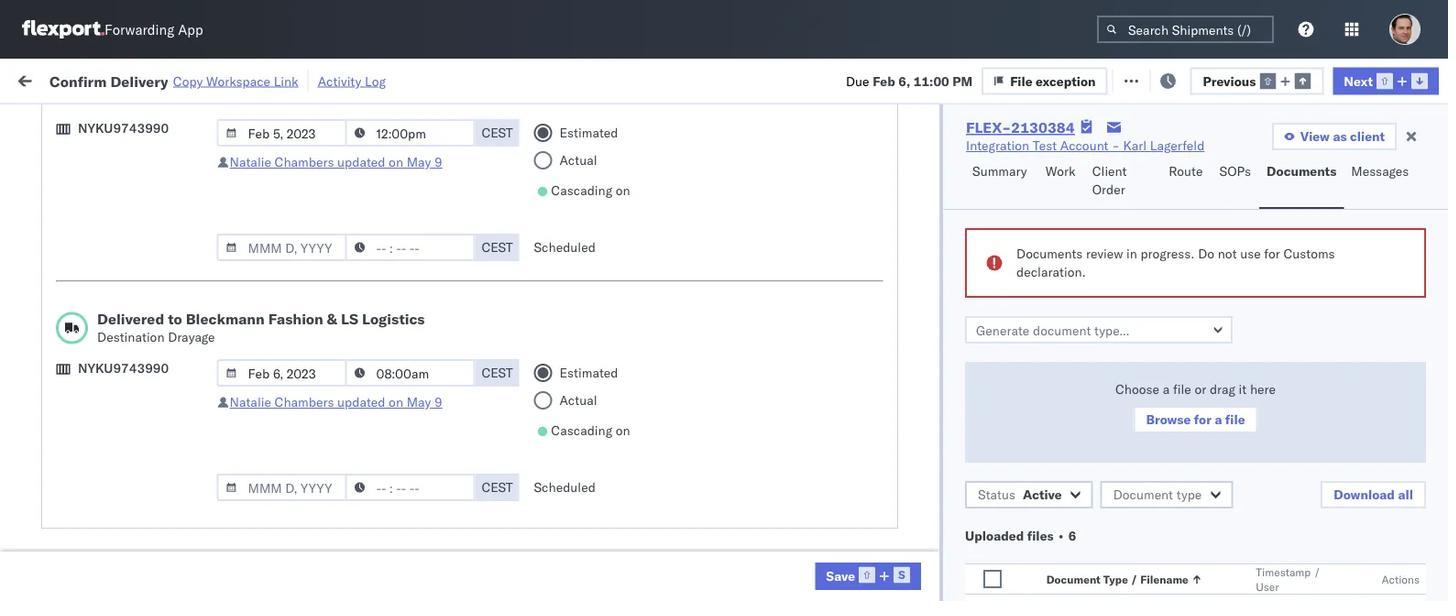 Task type: locate. For each thing, give the bounding box(es) containing it.
1 vertical spatial estimated
[[560, 365, 618, 381]]

1 vertical spatial schedule delivery appointment button
[[42, 343, 225, 364]]

previous button
[[1191, 67, 1324, 95]]

integration test account - karl lagerfeld
[[966, 138, 1205, 154]]

a inside button
[[1215, 412, 1223, 428]]

lhuu7894563, for schedule delivery appointment
[[1130, 506, 1224, 522]]

3 nov from the top
[[390, 305, 413, 321]]

cascading
[[551, 182, 613, 198], [551, 423, 613, 439]]

3 11:59 pm pdt, nov 4, 2022 from the top
[[295, 305, 464, 321]]

2 schedule from the top
[[42, 254, 96, 270]]

ca for first schedule pickup from los angeles, ca button from the bottom
[[42, 474, 60, 491]]

0 vertical spatial confirm
[[50, 72, 107, 90]]

-- : -- -- text field for first the natalie chambers updated on may 9 button from the top of the page
[[345, 234, 475, 261]]

2 vertical spatial dec
[[381, 547, 405, 563]]

2 upload customs clearance documents from the top
[[42, 416, 201, 450]]

6 fcl from the top
[[602, 466, 625, 482]]

timestamp / user button
[[1253, 561, 1345, 594]]

0 horizontal spatial document
[[1047, 573, 1101, 586]]

schedule delivery appointment for flex-1846748
[[42, 223, 225, 239]]

1846748
[[1052, 224, 1107, 240], [1052, 265, 1107, 281], [1052, 305, 1107, 321], [1052, 345, 1107, 361]]

actions
[[1394, 150, 1432, 164], [1382, 573, 1420, 586]]

2 vertical spatial flex-1889466
[[1012, 547, 1107, 563]]

schedule delivery appointment up the confirm pickup from los angeles, ca
[[42, 506, 225, 522]]

test123456 down use
[[1249, 265, 1326, 281]]

2 test123456 from the top
[[1249, 265, 1326, 281]]

schedule delivery appointment link for flex-1889466
[[42, 505, 225, 523]]

natalie chambers updated on may 9 down &
[[230, 394, 443, 410]]

1 upload customs clearance documents button from the top
[[42, 173, 260, 211]]

1 vertical spatial a
[[1215, 412, 1223, 428]]

2 lhuu7894563, uetu5238478 from the top
[[1130, 506, 1317, 522]]

los for third schedule pickup from los angeles, ca button from the bottom
[[173, 295, 193, 311]]

0 vertical spatial natalie chambers updated on may 9 button
[[230, 154, 443, 170]]

test123456 down here on the right
[[1249, 426, 1326, 442]]

4 schedule from the top
[[42, 344, 96, 360]]

dec
[[389, 466, 413, 482], [389, 507, 413, 523], [381, 547, 405, 563]]

2 uetu5238478 from the top
[[1228, 506, 1317, 522]]

may down logistics on the left bottom of page
[[407, 394, 431, 410]]

4 schedule pickup from los angeles, ca from the top
[[42, 456, 247, 491]]

1 vertical spatial confirm
[[42, 537, 89, 553]]

2 ceau7522281, from the top
[[1130, 264, 1224, 280]]

file exception
[[1136, 71, 1222, 87], [1010, 73, 1096, 89]]

1 vertical spatial work
[[1046, 163, 1076, 179]]

flex-
[[966, 118, 1012, 137], [1012, 184, 1052, 200], [1012, 224, 1052, 240], [1012, 265, 1052, 281], [1012, 305, 1052, 321], [1012, 345, 1052, 361], [1012, 466, 1052, 482], [1012, 507, 1052, 523], [1012, 547, 1052, 563]]

natalie chambers updated on may 9 button
[[230, 154, 443, 170], [230, 394, 443, 410]]

mmm d, yyyy text field down 'delivered to bleckmann fashion & ls logistics destination drayage'
[[217, 359, 347, 387]]

1 vertical spatial 13,
[[416, 507, 436, 523]]

0 vertical spatial -- : -- -- text field
[[345, 234, 475, 261]]

1846748 down the review
[[1052, 265, 1107, 281]]

angeles,
[[197, 254, 247, 270], [197, 295, 247, 311], [197, 375, 247, 391], [197, 456, 247, 472], [189, 537, 240, 553]]

0 horizontal spatial work
[[199, 71, 231, 87]]

3 ca from the top
[[42, 394, 60, 410]]

2130384
[[1012, 118, 1075, 137]]

ceau7522281, down the documents review in progress. do not use for customs declaration.
[[1130, 304, 1224, 320]]

1 actual from the top
[[560, 152, 597, 168]]

1 vertical spatial dec
[[389, 507, 413, 523]]

schedule delivery appointment link for flex-1846748
[[42, 222, 225, 241]]

2 nyku9743990 from the top
[[78, 360, 169, 376]]

status
[[99, 114, 131, 127], [978, 487, 1016, 503]]

: for status
[[131, 114, 135, 127]]

1 upload from the top
[[42, 174, 84, 190]]

a down drag
[[1215, 412, 1223, 428]]

natalie down 'delivered to bleckmann fashion & ls logistics destination drayage'
[[230, 394, 271, 410]]

13,
[[416, 466, 436, 482], [416, 507, 436, 523]]

ceau7522281, down progress. at right top
[[1130, 264, 1224, 280]]

1 vertical spatial document
[[1047, 573, 1101, 586]]

1 ocean fcl from the top
[[561, 184, 625, 200]]

1 vertical spatial clearance
[[142, 416, 201, 432]]

2 mmm d, yyyy text field from the top
[[217, 234, 347, 261]]

6 hlxu8034992 from the top
[[1324, 425, 1414, 441]]

forwarding app
[[105, 21, 203, 38]]

ceau7522281, down choose a file or drag it here
[[1130, 425, 1224, 441]]

5 pdt, from the top
[[357, 386, 386, 402]]

lhuu7894563, up filename
[[1130, 546, 1224, 562]]

1 horizontal spatial exception
[[1162, 71, 1222, 87]]

1 vertical spatial 1889466
[[1052, 507, 1107, 523]]

file inside button
[[1226, 412, 1246, 428]]

from
[[143, 254, 169, 270], [143, 295, 169, 311], [143, 375, 169, 391], [143, 456, 169, 472], [135, 537, 162, 553]]

delivery up ready
[[110, 72, 168, 90]]

estimated
[[560, 125, 618, 141], [560, 365, 618, 381]]

1 vertical spatial customs
[[1284, 246, 1336, 262]]

appointment up to
[[150, 223, 225, 239]]

6 ocean fcl from the top
[[561, 466, 625, 482]]

Generate document type... text field
[[965, 316, 1233, 344]]

document type / filename
[[1047, 573, 1189, 586]]

1 vertical spatial upload customs clearance documents
[[42, 416, 201, 450]]

chambers down progress at the top of page
[[275, 154, 334, 170]]

11:59 pm pdt, nov 4, 2022 for third schedule pickup from los angeles, ca button from the top
[[295, 386, 464, 402]]

2 chambers from the top
[[275, 394, 334, 410]]

status right by:
[[99, 114, 131, 127]]

schedule delivery appointment link up the confirm pickup from los angeles, ca
[[42, 505, 225, 523]]

1 vertical spatial file
[[1226, 412, 1246, 428]]

1846748 down declaration.
[[1052, 305, 1107, 321]]

destination up ready
[[97, 89, 165, 105]]

2 vertical spatial lhuu7894563, uetu5238478
[[1130, 546, 1317, 562]]

0 horizontal spatial :
[[131, 114, 135, 127]]

a right choose
[[1163, 381, 1170, 397]]

1889466 for schedule delivery appointment
[[1052, 507, 1107, 523]]

2 resize handle column header from the left
[[466, 142, 488, 601]]

MMM D, YYYY text field
[[217, 119, 347, 147], [217, 234, 347, 261], [217, 359, 347, 387], [217, 474, 347, 502]]

1 horizontal spatial document
[[1114, 487, 1174, 503]]

not
[[1218, 246, 1237, 262]]

nov
[[390, 224, 413, 240], [390, 265, 413, 281], [390, 305, 413, 321], [390, 345, 413, 361], [390, 386, 413, 402]]

ceau7522281, up choose a file or drag it here
[[1130, 345, 1224, 361]]

1889466 for schedule pickup from los angeles, ca
[[1052, 466, 1107, 482]]

0 vertical spatial flex-1889466
[[1012, 466, 1107, 482]]

progress
[[286, 114, 332, 127]]

delivery down the workitem button
[[100, 223, 147, 239]]

3 mmm d, yyyy text field from the top
[[217, 359, 347, 387]]

0 vertical spatial file
[[1173, 381, 1192, 397]]

pickup for third schedule pickup from los angeles, ca button from the bottom
[[100, 295, 139, 311]]

status up uploaded
[[978, 487, 1016, 503]]

1846748 up the review
[[1052, 224, 1107, 240]]

abcdefg78456546
[[1249, 466, 1372, 482], [1249, 507, 1372, 523], [1249, 547, 1372, 563]]

1 vertical spatial cascading on
[[551, 423, 630, 439]]

document type / filename button
[[1043, 568, 1220, 587]]

5 11:59 pm pdt, nov 4, 2022 from the top
[[295, 386, 464, 402]]

1 ca from the top
[[42, 273, 60, 289]]

None checkbox
[[984, 570, 1002, 589]]

confirm pickup from los angeles, ca button
[[42, 536, 260, 574]]

lhuu7894563, uetu5238478 down type
[[1130, 506, 1317, 522]]

2 ca from the top
[[42, 313, 60, 329]]

flex- down the flex id button
[[1012, 184, 1052, 200]]

2 4, from the top
[[417, 265, 429, 281]]

cascading on for -- : -- -- text box corresponding to first the natalie chambers updated on may 9 button from the top of the page
[[551, 182, 630, 198]]

for right use
[[1265, 246, 1281, 262]]

5 test123456 from the top
[[1249, 426, 1326, 442]]

1 horizontal spatial file exception
[[1136, 71, 1222, 87]]

1 vertical spatial uetu5238478
[[1228, 506, 1317, 522]]

2 vertical spatial customs
[[87, 416, 139, 432]]

1 horizontal spatial file
[[1226, 412, 1246, 428]]

0 vertical spatial chambers
[[275, 154, 334, 170]]

1 vertical spatial natalie chambers updated on may 9
[[230, 394, 443, 410]]

flex-1889466 down ∙
[[1012, 547, 1107, 563]]

0 vertical spatial schedule delivery appointment button
[[42, 222, 225, 243]]

cascading on
[[551, 182, 630, 198], [551, 423, 630, 439]]

pickup inside the confirm pickup from los angeles, ca
[[92, 537, 132, 553]]

appointment down to
[[150, 344, 225, 360]]

updated down -- : -- -- text field
[[337, 154, 386, 170]]

1 abcdefg78456546 from the top
[[1249, 466, 1372, 482]]

0 horizontal spatial for
[[175, 114, 190, 127]]

2 natalie chambers updated on may 9 button from the top
[[230, 394, 443, 410]]

flex-1889466 up ∙
[[1012, 507, 1107, 523]]

schedule pickup from los angeles, ca for third schedule pickup from los angeles, ca button from the bottom
[[42, 295, 247, 329]]

drayage down import work
[[168, 89, 215, 105]]

drayage down to
[[168, 329, 215, 345]]

schedule pickup from los angeles, ca for first schedule pickup from los angeles, ca button from the top
[[42, 254, 247, 289]]

2 updated from the top
[[337, 394, 386, 410]]

progress.
[[1141, 246, 1195, 262]]

ca for third schedule pickup from los angeles, ca button from the top
[[42, 394, 60, 410]]

actual for second -- : -- -- text box from the bottom
[[560, 392, 597, 408]]

2 upload from the top
[[42, 416, 84, 432]]

0 vertical spatial may
[[407, 154, 431, 170]]

schedule delivery appointment link down the workitem button
[[42, 222, 225, 241]]

-- : -- -- text field up 23,
[[345, 474, 475, 502]]

upload for 2nd upload customs clearance documents button from the top
[[42, 416, 84, 432]]

los inside the confirm pickup from los angeles, ca
[[165, 537, 186, 553]]

abcdefg78456546 down download
[[1249, 507, 1372, 523]]

work inside the work button
[[1046, 163, 1076, 179]]

from inside the confirm pickup from los angeles, ca
[[135, 537, 162, 553]]

file down "it"
[[1226, 412, 1246, 428]]

2 may from the top
[[407, 394, 431, 410]]

flex-1889466 for schedule delivery appointment
[[1012, 507, 1107, 523]]

0 vertical spatial work
[[199, 71, 231, 87]]

3 ceau7522281, hlxu6269489, hlxu8034992 from the top
[[1130, 304, 1414, 320]]

: left no
[[422, 114, 425, 127]]

pdt, for third schedule pickup from los angeles, ca button from the bottom
[[357, 305, 386, 321]]

updated for 2nd the natalie chambers updated on may 9 button
[[337, 394, 386, 410]]

2 vertical spatial lhuu7894563,
[[1130, 546, 1224, 562]]

5 ceau7522281, hlxu6269489, hlxu8034992 from the top
[[1130, 385, 1414, 401]]

document type
[[1114, 487, 1202, 503]]

-- : -- -- text field up logistics on the left bottom of page
[[345, 234, 475, 261]]

4 cest from the top
[[482, 480, 513, 496]]

1 horizontal spatial work
[[1046, 163, 1076, 179]]

upload
[[42, 174, 84, 190], [42, 416, 84, 432]]

lhuu7894563, uetu5238478 for schedule delivery appointment
[[1130, 506, 1317, 522]]

schedule delivery appointment link down delivered
[[42, 343, 225, 362]]

4 mmm d, yyyy text field from the top
[[217, 474, 347, 502]]

Search Shipments (/) text field
[[1097, 16, 1274, 43]]

2 11:59 from the top
[[295, 265, 331, 281]]

flex-1889466
[[1012, 466, 1107, 482], [1012, 507, 1107, 523], [1012, 547, 1107, 563]]

exception up 2130384
[[1036, 73, 1096, 89]]

batch
[[1347, 71, 1383, 87]]

uetu5238478 for schedule pickup from los angeles, ca
[[1228, 466, 1317, 482]]

abcdefg78456546 up download
[[1249, 466, 1372, 482]]

mmm d, yyyy text field up deadline
[[217, 119, 347, 147]]

2 cascading from the top
[[551, 423, 613, 439]]

choose a file or drag it here
[[1116, 381, 1276, 397]]

from for third schedule pickup from los angeles, ca button from the top
[[143, 375, 169, 391]]

1 appointment from the top
[[150, 223, 225, 239]]

lhuu7894563, down type
[[1130, 506, 1224, 522]]

0 vertical spatial appointment
[[150, 223, 225, 239]]

pickup for first schedule pickup from los angeles, ca button from the top
[[100, 254, 139, 270]]

lhuu7894563, uetu5238478
[[1130, 466, 1317, 482], [1130, 506, 1317, 522], [1130, 546, 1317, 562]]

natalie chambers updated on may 9 button down &
[[230, 394, 443, 410]]

2 vertical spatial schedule delivery appointment link
[[42, 505, 225, 523]]

4 test123456 from the top
[[1249, 386, 1326, 402]]

documents inside the documents review in progress. do not use for customs declaration.
[[1017, 246, 1083, 262]]

1846748 down generate document type... text field
[[1052, 345, 1107, 361]]

0 vertical spatial cascading on
[[551, 182, 630, 198]]

natalie chambers updated on may 9 down progress at the top of page
[[230, 154, 443, 170]]

batch action button
[[1318, 66, 1438, 93]]

document type button
[[1101, 481, 1233, 509]]

1889466 down 6
[[1052, 547, 1107, 563]]

4, for first schedule pickup from los angeles, ca button from the top
[[417, 265, 429, 281]]

-- : -- -- text field down logistics on the left bottom of page
[[345, 359, 475, 387]]

numbers for container numbers
[[1130, 157, 1175, 171]]

0 vertical spatial a
[[1163, 381, 1170, 397]]

status for status active
[[978, 487, 1016, 503]]

download all
[[1334, 487, 1414, 503]]

4, for third schedule pickup from los angeles, ca button from the bottom
[[417, 305, 429, 321]]

ca for confirm pickup from los angeles, ca button
[[42, 555, 60, 571]]

4 resize handle column header from the left
[[649, 142, 671, 601]]

schedule delivery appointment down delivered
[[42, 344, 225, 360]]

lhuu7894563, uetu5238478 up type
[[1130, 466, 1317, 482]]

1 schedule delivery appointment from the top
[[42, 223, 225, 239]]

1 vertical spatial cascading
[[551, 423, 613, 439]]

file
[[1173, 381, 1192, 397], [1226, 412, 1246, 428]]

pst,
[[357, 466, 385, 482], [357, 507, 385, 523], [350, 547, 377, 563]]

0 vertical spatial 9
[[435, 154, 443, 170]]

filtered by:
[[18, 112, 84, 128]]

4 ceau7522281, from the top
[[1130, 345, 1224, 361]]

1 vertical spatial upload customs clearance documents link
[[42, 415, 260, 452]]

0 vertical spatial actions
[[1394, 150, 1432, 164]]

flex-2130384 link
[[966, 118, 1075, 137]]

updated down ls
[[337, 394, 386, 410]]

schedule pickup from los angeles, ca link for third schedule pickup from los angeles, ca button from the top
[[42, 375, 260, 411]]

los for third schedule pickup from los angeles, ca button from the top
[[173, 375, 193, 391]]

0 vertical spatial actual
[[560, 152, 597, 168]]

lhuu7894563, for schedule pickup from los angeles, ca
[[1130, 466, 1224, 482]]

3 ceau7522281, from the top
[[1130, 304, 1224, 320]]

schedule delivery appointment button down delivered
[[42, 343, 225, 364]]

0 vertical spatial clearance
[[142, 174, 201, 190]]

2 scheduled from the top
[[534, 480, 596, 496]]

2 vertical spatial schedule delivery appointment button
[[42, 505, 225, 525]]

flex-1846748 down flex-1660288
[[1012, 224, 1107, 240]]

appointment up confirm pickup from los angeles, ca link on the left of page
[[150, 506, 225, 522]]

2 cest from the top
[[482, 239, 513, 255]]

abcdefg78456546 for schedule delivery appointment
[[1249, 507, 1372, 523]]

-- : -- -- text field
[[345, 234, 475, 261], [345, 359, 475, 387], [345, 474, 475, 502]]

2 11:59 pm pdt, nov 4, 2022 from the top
[[295, 265, 464, 281]]

2 horizontal spatial for
[[1265, 246, 1281, 262]]

test123456 up use
[[1249, 224, 1326, 240]]

/ right type
[[1131, 573, 1138, 586]]

0 vertical spatial upload customs clearance documents button
[[42, 173, 260, 211]]

2 schedule pickup from los angeles, ca from the top
[[42, 295, 247, 329]]

logistics
[[362, 310, 425, 328]]

summary button
[[965, 155, 1039, 209]]

flex-1846748 down declaration.
[[1012, 305, 1107, 321]]

4 schedule pickup from los angeles, ca link from the top
[[42, 455, 260, 492]]

1889466 up active
[[1052, 466, 1107, 482]]

0 vertical spatial uetu5238478
[[1228, 466, 1317, 482]]

1 vertical spatial 9
[[435, 394, 443, 410]]

los for first schedule pickup from los angeles, ca button from the top
[[173, 254, 193, 270]]

/ inside button
[[1131, 573, 1138, 586]]

Search Work text field
[[833, 66, 1033, 93]]

file up flex-2130384
[[1010, 73, 1033, 89]]

0 horizontal spatial file exception
[[1010, 73, 1096, 89]]

0 vertical spatial schedule delivery appointment link
[[42, 222, 225, 241]]

1 vertical spatial upload customs clearance documents button
[[42, 415, 260, 453]]

ocean fcl
[[561, 184, 625, 200], [561, 224, 625, 240], [561, 265, 625, 281], [561, 386, 625, 402], [561, 426, 625, 442], [561, 466, 625, 482], [561, 547, 625, 563]]

13, for schedule delivery appointment
[[416, 507, 436, 523]]

0 vertical spatial abcdefg78456546
[[1249, 466, 1372, 482]]

test123456 right "it"
[[1249, 386, 1326, 402]]

0 vertical spatial 11:59 pm pst, dec 13, 2022
[[295, 466, 471, 482]]

type
[[1177, 487, 1202, 503]]

resize handle column header
[[262, 142, 284, 601], [466, 142, 488, 601], [530, 142, 552, 601], [649, 142, 671, 601], [768, 142, 790, 601], [952, 142, 974, 601], [1098, 142, 1120, 601], [1218, 142, 1240, 601], [1416, 142, 1438, 601]]

1 vertical spatial nyku9743990
[[78, 360, 169, 376]]

0 vertical spatial natalie chambers updated on may 9
[[230, 154, 443, 170]]

timestamp / user
[[1256, 565, 1321, 594]]

test123456
[[1249, 224, 1326, 240], [1249, 265, 1326, 281], [1249, 345, 1326, 361], [1249, 386, 1326, 402], [1249, 426, 1326, 442]]

1 vertical spatial updated
[[337, 394, 386, 410]]

documents review in progress. do not use for customs declaration.
[[1017, 246, 1336, 280]]

ca inside the confirm pickup from los angeles, ca
[[42, 555, 60, 571]]

message (0)
[[246, 71, 321, 87]]

2 lhuu7894563, from the top
[[1130, 506, 1224, 522]]

2 drayage from the top
[[168, 329, 215, 345]]

client order
[[1093, 163, 1127, 198]]

1 vertical spatial upload
[[42, 416, 84, 432]]

test123456 up here on the right
[[1249, 345, 1326, 361]]

los for first schedule pickup from los angeles, ca button from the bottom
[[173, 456, 193, 472]]

0 vertical spatial updated
[[337, 154, 386, 170]]

bosch
[[799, 224, 836, 240], [680, 265, 717, 281], [799, 265, 836, 281], [799, 305, 836, 321], [799, 345, 836, 361], [799, 386, 836, 402], [799, 426, 836, 442], [799, 466, 836, 482], [799, 507, 836, 523], [680, 547, 717, 563], [799, 547, 836, 563]]

numbers down as
[[1315, 150, 1361, 164]]

1 horizontal spatial numbers
[[1315, 150, 1361, 164]]

lhuu7894563, uetu5238478 up the user
[[1130, 546, 1317, 562]]

schedule pickup from los angeles, ca link for first schedule pickup from los angeles, ca button from the top
[[42, 254, 260, 290]]

&
[[327, 310, 337, 328]]

1 vertical spatial appointment
[[150, 344, 225, 360]]

6
[[1069, 528, 1077, 544]]

numbers inside container numbers
[[1130, 157, 1175, 171]]

1 vertical spatial for
[[1265, 246, 1281, 262]]

3 appointment from the top
[[150, 506, 225, 522]]

lhuu7894563, up type
[[1130, 466, 1224, 482]]

angeles, for first schedule pickup from los angeles, ca button from the bottom
[[197, 456, 247, 472]]

may
[[407, 154, 431, 170], [407, 394, 431, 410]]

confirm inside the confirm pickup from los angeles, ca
[[42, 537, 89, 553]]

6 schedule from the top
[[42, 456, 96, 472]]

2 appointment from the top
[[150, 344, 225, 360]]

0 vertical spatial document
[[1114, 487, 1174, 503]]

schedule pickup from los angeles, ca
[[42, 254, 247, 289], [42, 295, 247, 329], [42, 375, 247, 410], [42, 456, 247, 491]]

from for first schedule pickup from los angeles, ca button from the top
[[143, 254, 169, 270]]

scheduled
[[534, 239, 596, 255], [534, 480, 596, 496]]

chambers
[[275, 154, 334, 170], [275, 394, 334, 410]]

0 horizontal spatial numbers
[[1130, 157, 1175, 171]]

9
[[435, 154, 443, 170], [435, 394, 443, 410]]

may for 2nd the natalie chambers updated on may 9 button
[[407, 394, 431, 410]]

may for first the natalie chambers updated on may 9 button from the top of the page
[[407, 154, 431, 170]]

upload customs clearance documents for first upload customs clearance documents link from the bottom
[[42, 416, 201, 450]]

chambers down fashion
[[275, 394, 334, 410]]

schedule pickup from los angeles, ca link for third schedule pickup from los angeles, ca button from the bottom
[[42, 294, 260, 331]]

1 vertical spatial abcdefg78456546
[[1249, 507, 1372, 523]]

1 destination from the top
[[97, 89, 165, 105]]

mmm d, yyyy text field up 4:00
[[217, 474, 347, 502]]

1 horizontal spatial status
[[978, 487, 1016, 503]]

2 vertical spatial appointment
[[150, 506, 225, 522]]

account
[[1061, 138, 1109, 154]]

2 1889466 from the top
[[1052, 507, 1107, 523]]

schedule delivery appointment button up the confirm pickup from los angeles, ca
[[42, 505, 225, 525]]

3 schedule delivery appointment button from the top
[[42, 505, 225, 525]]

file left or
[[1173, 381, 1192, 397]]

ceau7522281, up progress. at right top
[[1130, 224, 1224, 240]]

ceau7522281, up browse
[[1130, 385, 1224, 401]]

natalie chambers updated on may 9 button down progress at the top of page
[[230, 154, 443, 170]]

schedule delivery appointment down the workitem button
[[42, 223, 225, 239]]

nyku9743990 down delivered
[[78, 360, 169, 376]]

customs
[[87, 174, 139, 190], [1284, 246, 1336, 262], [87, 416, 139, 432]]

flex-1846748 down generate document type... text field
[[1012, 345, 1107, 361]]

flex-1889466 up active
[[1012, 466, 1107, 482]]

may down -- : -- -- text field
[[407, 154, 431, 170]]

0 vertical spatial estimated
[[560, 125, 618, 141]]

2 vertical spatial -- : -- -- text field
[[345, 474, 475, 502]]

5 11:59 from the top
[[295, 386, 331, 402]]

browse for a file button
[[1134, 406, 1258, 434]]

1 vertical spatial destination
[[97, 329, 165, 345]]

3 schedule from the top
[[42, 295, 96, 311]]

0 vertical spatial cascading
[[551, 182, 613, 198]]

delivered to bleckmann fashion & ls logistics destination drayage
[[97, 310, 425, 345]]

4 ocean fcl from the top
[[561, 386, 625, 402]]

2 schedule delivery appointment link from the top
[[42, 343, 225, 362]]

2 pdt, from the top
[[357, 265, 386, 281]]

in
[[273, 114, 283, 127]]

schedule delivery appointment button down the workitem button
[[42, 222, 225, 243]]

file down search shipments (/) "text box" in the right of the page
[[1136, 71, 1159, 87]]

confirm delivery copy workspace link
[[50, 72, 299, 90]]

destination down delivered
[[97, 329, 165, 345]]

0 vertical spatial 13,
[[416, 466, 436, 482]]

batch action
[[1347, 71, 1426, 87]]

bleckmann
[[186, 310, 265, 328]]

0 vertical spatial schedule delivery appointment
[[42, 223, 225, 239]]

0 vertical spatial status
[[99, 114, 131, 127]]

uetu5238478 for schedule delivery appointment
[[1228, 506, 1317, 522]]

4 fcl from the top
[[602, 386, 625, 402]]

flex
[[983, 150, 1003, 164]]

6 resize handle column header from the left
[[952, 142, 974, 601]]

exception down search shipments (/) "text box" in the right of the page
[[1162, 71, 1222, 87]]

1 11:59 pm pdt, nov 4, 2022 from the top
[[295, 224, 464, 240]]

file exception down search shipments (/) "text box" in the right of the page
[[1136, 71, 1222, 87]]

browse for a file
[[1146, 412, 1246, 428]]

natalie down blocked, on the left top of page
[[230, 154, 271, 170]]

1 horizontal spatial a
[[1215, 412, 1223, 428]]

1 vertical spatial schedule delivery appointment link
[[42, 343, 225, 362]]

due feb 6, 11:00 pm
[[846, 73, 973, 89]]

3 schedule delivery appointment from the top
[[42, 506, 225, 522]]

scheduled for -- : -- -- text box corresponding to first the natalie chambers updated on may 9 button from the top of the page
[[534, 239, 596, 255]]

abcdefg78456546 up timestamp
[[1249, 547, 1372, 563]]

for down or
[[1194, 412, 1212, 428]]

fcl
[[602, 184, 625, 200], [602, 224, 625, 240], [602, 265, 625, 281], [602, 386, 625, 402], [602, 426, 625, 442], [602, 466, 625, 482], [602, 547, 625, 563]]

1 13, from the top
[[416, 466, 436, 482]]

7 schedule from the top
[[42, 506, 96, 522]]

drayage inside 'delivered to bleckmann fashion & ls logistics destination drayage'
[[168, 329, 215, 345]]

file exception up 2130384
[[1010, 73, 1096, 89]]

test
[[1033, 138, 1057, 154], [880, 224, 904, 240], [761, 265, 785, 281], [880, 265, 904, 281], [880, 305, 904, 321], [880, 345, 904, 361], [880, 386, 904, 402], [880, 426, 904, 442], [880, 466, 904, 482], [880, 507, 904, 523], [761, 547, 785, 563], [880, 547, 904, 563]]

0 vertical spatial dec
[[389, 466, 413, 482]]

2 vertical spatial schedule delivery appointment
[[42, 506, 225, 522]]

/ inside timestamp / user
[[1314, 565, 1321, 579]]

0 horizontal spatial status
[[99, 114, 131, 127]]

activity
[[318, 73, 362, 89]]

mmm d, yyyy text field up fashion
[[217, 234, 347, 261]]

schedule pickup from los angeles, ca link for first schedule pickup from los angeles, ca button from the bottom
[[42, 455, 260, 492]]

here
[[1250, 381, 1276, 397]]

from for first schedule pickup from los angeles, ca button from the bottom
[[143, 456, 169, 472]]

0 vertical spatial upload
[[42, 174, 84, 190]]

angeles, inside the confirm pickup from los angeles, ca
[[189, 537, 240, 553]]

1 vertical spatial pst,
[[357, 507, 385, 523]]

nyku9743990 up the workitem button
[[78, 120, 169, 136]]

pickup for first schedule pickup from los angeles, ca button from the bottom
[[100, 456, 139, 472]]

1 -- : -- -- text field from the top
[[345, 234, 475, 261]]

0 vertical spatial upload customs clearance documents link
[[42, 173, 260, 209]]

1 vertical spatial actual
[[560, 392, 597, 408]]

natalie
[[230, 154, 271, 170], [230, 394, 271, 410]]

mode button
[[552, 146, 653, 164]]

1 horizontal spatial file
[[1136, 71, 1159, 87]]

5 4, from the top
[[417, 386, 429, 402]]

0 vertical spatial customs
[[87, 174, 139, 190]]

2 abcdefg78456546 from the top
[[1249, 507, 1372, 523]]

dec for schedule delivery appointment
[[389, 507, 413, 523]]

1 vertical spatial flex-1889466
[[1012, 507, 1107, 523]]

0 vertical spatial pst,
[[357, 466, 385, 482]]

2 destination from the top
[[97, 329, 165, 345]]

2 vertical spatial abcdefg78456546
[[1249, 547, 1372, 563]]

schedule delivery appointment for flex-1889466
[[42, 506, 225, 522]]

: left ready
[[131, 114, 135, 127]]

message
[[246, 71, 297, 87]]

for left work,
[[175, 114, 190, 127]]

1 ceau7522281, from the top
[[1130, 224, 1224, 240]]

for
[[175, 114, 190, 127], [1265, 246, 1281, 262], [1194, 412, 1212, 428]]

0 horizontal spatial exception
[[1036, 73, 1096, 89]]

numbers down 'container'
[[1130, 157, 1175, 171]]

5 nov from the top
[[390, 386, 413, 402]]

1 horizontal spatial :
[[422, 114, 425, 127]]

1 vertical spatial drayage
[[168, 329, 215, 345]]



Task type: describe. For each thing, give the bounding box(es) containing it.
23,
[[408, 547, 428, 563]]

status : ready for work, blocked, in progress
[[99, 114, 332, 127]]

actual for -- : -- -- text field
[[560, 152, 597, 168]]

760
[[337, 71, 360, 87]]

760 at risk
[[337, 71, 400, 87]]

2 hlxu6269489, from the top
[[1227, 264, 1321, 280]]

2 natalie from the top
[[230, 394, 271, 410]]

document for document type
[[1114, 487, 1174, 503]]

3 resize handle column header from the left
[[530, 142, 552, 601]]

for inside the documents review in progress. do not use for customs declaration.
[[1265, 246, 1281, 262]]

4:00 pm pst, dec 23, 2022
[[295, 547, 463, 563]]

1 schedule from the top
[[42, 223, 96, 239]]

confirm for pickup
[[42, 537, 89, 553]]

pickup for confirm pickup from los angeles, ca button
[[92, 537, 132, 553]]

∙
[[1057, 528, 1066, 544]]

1 fcl from the top
[[602, 184, 625, 200]]

flex id
[[983, 150, 1017, 164]]

3 fcl from the top
[[602, 265, 625, 281]]

client
[[1093, 163, 1127, 179]]

2 nov from the top
[[390, 265, 413, 281]]

11:59 pm pst, dec 13, 2022 for schedule pickup from los angeles, ca
[[295, 466, 471, 482]]

11:59 pm pst, dec 13, 2022 for schedule delivery appointment
[[295, 507, 471, 523]]

container numbers
[[1130, 143, 1179, 171]]

3 11:59 from the top
[[295, 305, 331, 321]]

13, for schedule pickup from los angeles, ca
[[416, 466, 436, 482]]

2 schedule delivery appointment button from the top
[[42, 343, 225, 364]]

flex-2130384
[[966, 118, 1075, 137]]

cascading on for -- : -- -- text box for 2nd the natalie chambers updated on may 9 button
[[551, 423, 630, 439]]

6 ceau7522281, from the top
[[1130, 425, 1224, 441]]

next
[[1344, 73, 1373, 89]]

4 hlxu8034992 from the top
[[1324, 345, 1414, 361]]

8 resize handle column header from the left
[[1218, 142, 1240, 601]]

abcdefg78456546 for schedule pickup from los angeles, ca
[[1249, 466, 1372, 482]]

or
[[1195, 381, 1207, 397]]

7 11:59 from the top
[[295, 507, 331, 523]]

integration
[[966, 138, 1030, 154]]

angeles, for third schedule pickup from los angeles, ca button from the bottom
[[197, 295, 247, 311]]

all
[[1399, 487, 1414, 503]]

work inside import work 'button'
[[199, 71, 231, 87]]

forwarding
[[105, 21, 174, 38]]

download
[[1334, 487, 1395, 503]]

schedule delivery appointment button for flex-1889466
[[42, 505, 225, 525]]

flex- down flex-1660288
[[1012, 265, 1052, 281]]

in
[[1127, 246, 1138, 262]]

client order button
[[1085, 155, 1162, 209]]

(0)
[[297, 71, 321, 87]]

2 ocean fcl from the top
[[561, 224, 625, 240]]

4 hlxu6269489, from the top
[[1227, 345, 1321, 361]]

0 horizontal spatial file
[[1010, 73, 1033, 89]]

flex- up integration
[[966, 118, 1012, 137]]

upload customs clearance documents for 1st upload customs clearance documents link from the top of the page
[[42, 174, 201, 208]]

view as client button
[[1272, 123, 1397, 150]]

use
[[1241, 246, 1261, 262]]

0 vertical spatial for
[[175, 114, 190, 127]]

no
[[430, 114, 445, 127]]

0 horizontal spatial a
[[1163, 381, 1170, 397]]

documents inside button
[[1267, 163, 1337, 179]]

pst, for schedule delivery appointment
[[357, 507, 385, 523]]

mode
[[561, 150, 589, 164]]

3 ocean fcl from the top
[[561, 265, 625, 281]]

schedule pickup from los angeles, ca for first schedule pickup from los angeles, ca button from the bottom
[[42, 456, 247, 491]]

customs inside the documents review in progress. do not use for customs declaration.
[[1284, 246, 1336, 262]]

from for third schedule pickup from los angeles, ca button from the bottom
[[143, 295, 169, 311]]

pickup for third schedule pickup from los angeles, ca button from the top
[[100, 375, 139, 391]]

status for status : ready for work, blocked, in progress
[[99, 114, 131, 127]]

flex- down generate document type... text field
[[1012, 345, 1052, 361]]

ls
[[341, 310, 359, 328]]

1 cest from the top
[[482, 125, 513, 141]]

3 flex-1846748 from the top
[[1012, 305, 1107, 321]]

1 mmm d, yyyy text field from the top
[[217, 119, 347, 147]]

11:59 pm pdt, nov 4, 2022 for first schedule pickup from los angeles, ca button from the top
[[295, 265, 464, 281]]

-
[[1112, 138, 1120, 154]]

uploaded files ∙ 6
[[965, 528, 1077, 544]]

flex- up declaration.
[[1012, 224, 1052, 240]]

delivered
[[97, 310, 164, 328]]

dec for schedule pickup from los angeles, ca
[[389, 466, 413, 482]]

appointment for flex-1889466
[[150, 506, 225, 522]]

route button
[[1162, 155, 1213, 209]]

7 fcl from the top
[[602, 547, 625, 563]]

filename
[[1141, 573, 1189, 586]]

1 schedule pickup from los angeles, ca button from the top
[[42, 254, 260, 292]]

1 pdt, from the top
[[357, 224, 386, 240]]

11:00
[[914, 73, 950, 89]]

browse
[[1146, 412, 1191, 428]]

3 lhuu7894563, uetu5238478 from the top
[[1130, 546, 1317, 562]]

ready
[[139, 114, 172, 127]]

4 4, from the top
[[417, 345, 429, 361]]

2 1846748 from the top
[[1052, 265, 1107, 281]]

1 chambers from the top
[[275, 154, 334, 170]]

9 resize handle column header from the left
[[1416, 142, 1438, 601]]

4, for third schedule pickup from los angeles, ca button from the top
[[417, 386, 429, 402]]

2 natalie chambers updated on may 9 from the top
[[230, 394, 443, 410]]

customs for 1st upload customs clearance documents link from the top of the page
[[87, 174, 139, 190]]

active
[[1023, 487, 1062, 503]]

previous
[[1203, 73, 1256, 89]]

flex-1889466 for schedule pickup from los angeles, ca
[[1012, 466, 1107, 482]]

0 horizontal spatial file
[[1173, 381, 1192, 397]]

delivery down delivered
[[100, 344, 147, 360]]

ca for third schedule pickup from los angeles, ca button from the bottom
[[42, 313, 60, 329]]

1 ceau7522281, hlxu6269489, hlxu8034992 from the top
[[1130, 224, 1414, 240]]

delivery up the confirm pickup from los angeles, ca
[[100, 506, 147, 522]]

destination inside 'delivered to bleckmann fashion & ls logistics destination drayage'
[[97, 329, 165, 345]]

7 ocean fcl from the top
[[561, 547, 625, 563]]

1 natalie chambers updated on may 9 from the top
[[230, 154, 443, 170]]

workitem
[[20, 150, 68, 164]]

1 1846748 from the top
[[1052, 224, 1107, 240]]

1 11:59 from the top
[[295, 224, 331, 240]]

mbl/mawb numbers button
[[1240, 146, 1449, 164]]

5 fcl from the top
[[602, 426, 625, 442]]

3 1846748 from the top
[[1052, 305, 1107, 321]]

sops
[[1220, 163, 1251, 179]]

2 vertical spatial pst,
[[350, 547, 377, 563]]

los for confirm pickup from los angeles, ca button
[[165, 537, 186, 553]]

flex-1660288
[[1012, 184, 1107, 200]]

-- : -- -- text field for 2nd the natalie chambers updated on may 9 button
[[345, 474, 475, 502]]

3 hlxu8034992 from the top
[[1324, 304, 1414, 320]]

schedule pickup from los angeles, ca for third schedule pickup from los angeles, ca button from the top
[[42, 375, 247, 410]]

for inside button
[[1194, 412, 1212, 428]]

4 ceau7522281, hlxu6269489, hlxu8034992 from the top
[[1130, 345, 1414, 361]]

appointment for flex-1846748
[[150, 223, 225, 239]]

flex- up active
[[1012, 466, 1052, 482]]

as
[[1333, 128, 1347, 144]]

pdt, for third schedule pickup from los angeles, ca button from the top
[[357, 386, 386, 402]]

3 schedule pickup from los angeles, ca button from the top
[[42, 375, 260, 413]]

1 nyku9743990 from the top
[[78, 120, 169, 136]]

by:
[[66, 112, 84, 128]]

user
[[1256, 580, 1280, 594]]

next button
[[1333, 67, 1439, 95]]

3 1889466 from the top
[[1052, 547, 1107, 563]]

2 fcl from the top
[[602, 224, 625, 240]]

flex- down files at the right of page
[[1012, 547, 1052, 563]]

1 vertical spatial actions
[[1382, 573, 1420, 586]]

it
[[1239, 381, 1247, 397]]

1 upload customs clearance documents link from the top
[[42, 173, 260, 209]]

5 ocean fcl from the top
[[561, 426, 625, 442]]

2 hlxu8034992 from the top
[[1324, 264, 1414, 280]]

2 9 from the top
[[435, 394, 443, 410]]

: for snoozed
[[422, 114, 425, 127]]

4 nov from the top
[[390, 345, 413, 361]]

container
[[1130, 143, 1179, 156]]

2 upload customs clearance documents button from the top
[[42, 415, 260, 453]]

confirm for delivery
[[50, 72, 107, 90]]

1 cascading from the top
[[551, 182, 613, 198]]

order
[[1093, 182, 1126, 198]]

angeles, for third schedule pickup from los angeles, ca button from the top
[[197, 375, 247, 391]]

6,
[[899, 73, 911, 89]]

4 11:59 from the top
[[295, 345, 331, 361]]

pst, for schedule pickup from los angeles, ca
[[357, 466, 385, 482]]

3 hlxu6269489, from the top
[[1227, 304, 1321, 320]]

2 schedule pickup from los angeles, ca button from the top
[[42, 294, 260, 332]]

confirm pickup from los angeles, ca
[[42, 537, 240, 571]]

test inside integration test account - karl lagerfeld link
[[1033, 138, 1057, 154]]

fashion
[[268, 310, 324, 328]]

3 flex-1889466 from the top
[[1012, 547, 1107, 563]]

document for document type / filename
[[1047, 573, 1101, 586]]

activity log button
[[318, 70, 386, 92]]

copy workspace link button
[[173, 73, 299, 89]]

flexport. image
[[22, 20, 105, 38]]

2 -- : -- -- text field from the top
[[345, 359, 475, 387]]

upload for second upload customs clearance documents button from the bottom of the page
[[42, 174, 84, 190]]

documents button
[[1260, 155, 1344, 209]]

do
[[1198, 246, 1215, 262]]

1 hlxu6269489, from the top
[[1227, 224, 1321, 240]]

1 test123456 from the top
[[1249, 224, 1326, 240]]

route
[[1169, 163, 1203, 179]]

6 11:59 from the top
[[295, 466, 331, 482]]

destination drayage
[[97, 89, 215, 105]]

save
[[826, 568, 855, 584]]

1 9 from the top
[[435, 154, 443, 170]]

snoozed : no
[[379, 114, 445, 127]]

choose
[[1116, 381, 1160, 397]]

updated for first the natalie chambers updated on may 9 button from the top of the page
[[337, 154, 386, 170]]

blocked,
[[224, 114, 270, 127]]

activity log
[[318, 73, 386, 89]]

declaration.
[[1017, 264, 1086, 280]]

work
[[52, 66, 100, 92]]

risk
[[379, 71, 400, 87]]

2 ceau7522281, hlxu6269489, hlxu8034992 from the top
[[1130, 264, 1414, 280]]

schedule delivery appointment button for flex-1846748
[[42, 222, 225, 243]]

5 ceau7522281, from the top
[[1130, 385, 1224, 401]]

type
[[1104, 573, 1129, 586]]

3 lhuu7894563, from the top
[[1130, 546, 1224, 562]]

1 flex-1846748 from the top
[[1012, 224, 1107, 240]]

feb
[[873, 73, 896, 89]]

ca for first schedule pickup from los angeles, ca button from the top
[[42, 273, 60, 289]]

review
[[1086, 246, 1123, 262]]

-- : -- -- text field
[[345, 119, 475, 147]]

flex- down declaration.
[[1012, 305, 1052, 321]]

mbl/mawb
[[1249, 150, 1313, 164]]

5 hlxu8034992 from the top
[[1324, 385, 1414, 401]]

3 test123456 from the top
[[1249, 345, 1326, 361]]

my work
[[18, 66, 100, 92]]

files
[[1028, 528, 1054, 544]]

customs for first upload customs clearance documents link from the bottom
[[87, 416, 139, 432]]

deadline
[[295, 150, 340, 164]]

lagerfeld
[[1150, 138, 1205, 154]]

angeles, for first schedule pickup from los angeles, ca button from the top
[[197, 254, 247, 270]]

lhuu7894563, uetu5238478 for schedule pickup from los angeles, ca
[[1130, 466, 1317, 482]]

11:59 pm pdt, nov 4, 2022 for third schedule pickup from los angeles, ca button from the bottom
[[295, 305, 464, 321]]

angeles, for confirm pickup from los angeles, ca button
[[189, 537, 240, 553]]

from for confirm pickup from los angeles, ca button
[[135, 537, 162, 553]]

7 resize handle column header from the left
[[1098, 142, 1120, 601]]

5 schedule from the top
[[42, 375, 96, 391]]

1 nov from the top
[[390, 224, 413, 240]]

4:00
[[295, 547, 323, 563]]

5 resize handle column header from the left
[[768, 142, 790, 601]]

scheduled for -- : -- -- text box for 2nd the natalie chambers updated on may 9 button
[[534, 480, 596, 496]]

2 estimated from the top
[[560, 365, 618, 381]]

integration test account - karl lagerfeld link
[[966, 137, 1205, 155]]

due
[[846, 73, 870, 89]]

deadline button
[[286, 146, 469, 164]]

numbers for mbl/mawb numbers
[[1315, 150, 1361, 164]]

flex- down active
[[1012, 507, 1052, 523]]

import work
[[154, 71, 231, 87]]

clearance for first upload customs clearance documents link from the bottom
[[142, 416, 201, 432]]

2 schedule delivery appointment from the top
[[42, 344, 225, 360]]

app
[[178, 21, 203, 38]]

id
[[1006, 150, 1017, 164]]

1 drayage from the top
[[168, 89, 215, 105]]

workspace
[[206, 73, 271, 89]]

4 11:59 pm pdt, nov 4, 2022 from the top
[[295, 345, 464, 361]]

link
[[274, 73, 299, 89]]

3 cest from the top
[[482, 365, 513, 381]]

log
[[365, 73, 386, 89]]

5 hlxu6269489, from the top
[[1227, 385, 1321, 401]]

pdt, for first schedule pickup from los angeles, ca button from the top
[[357, 265, 386, 281]]

1 natalie chambers updated on may 9 button from the top
[[230, 154, 443, 170]]

clearance for 1st upload customs clearance documents link from the top of the page
[[142, 174, 201, 190]]

4 pdt, from the top
[[357, 345, 386, 361]]

messages
[[1352, 163, 1409, 179]]

forwarding app link
[[22, 20, 203, 38]]

1 hlxu8034992 from the top
[[1324, 224, 1414, 240]]

snoozed
[[379, 114, 422, 127]]



Task type: vqa. For each thing, say whether or not it's contained in the screenshot.
closed
no



